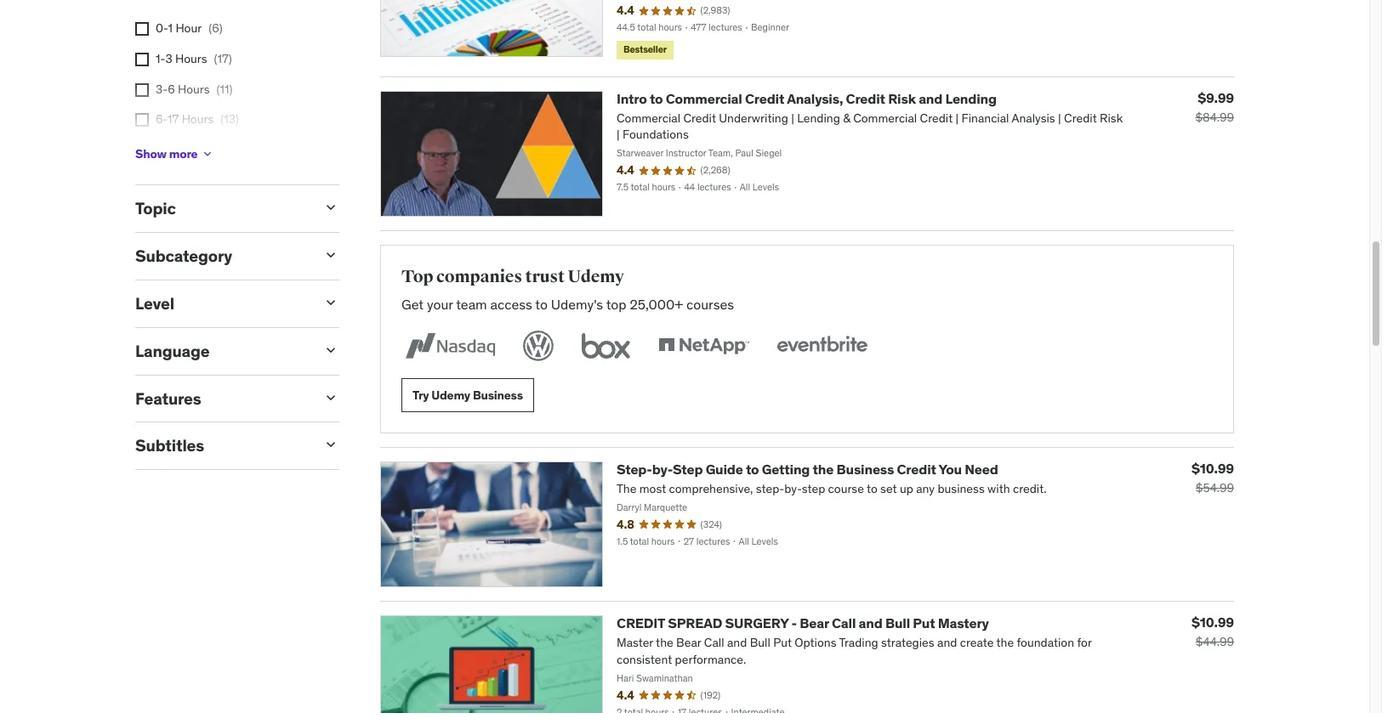 Task type: locate. For each thing, give the bounding box(es) containing it.
xsmall image left '3-'
[[135, 83, 149, 97]]

subcategory
[[135, 246, 232, 266]]

6-
[[156, 112, 168, 127]]

language
[[135, 341, 210, 361]]

1 vertical spatial to
[[536, 296, 548, 313]]

(13)
[[221, 112, 239, 127]]

1 vertical spatial xsmall image
[[201, 147, 215, 161]]

3 small image from the top
[[323, 389, 340, 406]]

$10.99 up $44.99
[[1192, 615, 1235, 632]]

2 small image from the top
[[323, 247, 340, 264]]

17+
[[156, 142, 174, 157]]

1 horizontal spatial credit
[[846, 90, 886, 107]]

2 vertical spatial small image
[[323, 437, 340, 454]]

by-
[[652, 461, 673, 478]]

and
[[919, 90, 943, 107], [859, 615, 883, 632]]

show
[[135, 146, 167, 162]]

xsmall image inside show more button
[[201, 147, 215, 161]]

1 vertical spatial small image
[[323, 342, 340, 359]]

0 vertical spatial xsmall image
[[135, 22, 149, 36]]

business
[[473, 388, 523, 403], [837, 461, 895, 478]]

1 vertical spatial small image
[[323, 247, 340, 264]]

netapp image
[[655, 328, 753, 365]]

guide
[[706, 461, 743, 478]]

credit left you
[[897, 461, 937, 478]]

level button
[[135, 293, 309, 314]]

business right the on the right bottom
[[837, 461, 895, 478]]

lending
[[946, 90, 997, 107]]

1 horizontal spatial xsmall image
[[201, 147, 215, 161]]

1 horizontal spatial business
[[837, 461, 895, 478]]

intro
[[617, 90, 647, 107]]

credit spread surgery - bear call and bull put mastery link
[[617, 615, 989, 632]]

0 vertical spatial to
[[650, 90, 663, 107]]

6-17 hours (13)
[[156, 112, 239, 127]]

xsmall image
[[135, 22, 149, 36], [135, 53, 149, 66], [135, 113, 149, 127]]

$9.99
[[1198, 89, 1235, 106]]

try
[[413, 388, 429, 403]]

$54.99
[[1196, 481, 1235, 496]]

xsmall image right more
[[201, 147, 215, 161]]

0 horizontal spatial udemy
[[432, 388, 471, 403]]

hours right 3
[[175, 51, 207, 66]]

0 vertical spatial small image
[[323, 199, 340, 216]]

1 $10.99 from the top
[[1192, 460, 1235, 477]]

1 xsmall image from the top
[[135, 22, 149, 36]]

intro to commercial credit analysis, credit risk and lending link
[[617, 90, 997, 107]]

1 horizontal spatial udemy
[[568, 266, 625, 288]]

team
[[456, 296, 487, 313]]

1 small image from the top
[[323, 199, 340, 216]]

need
[[965, 461, 999, 478]]

udemy
[[568, 266, 625, 288], [432, 388, 471, 403]]

business down volkswagen image
[[473, 388, 523, 403]]

top
[[402, 266, 434, 288]]

0 horizontal spatial business
[[473, 388, 523, 403]]

step-
[[617, 461, 652, 478]]

features button
[[135, 388, 309, 409]]

xsmall image left "1-"
[[135, 53, 149, 66]]

1 vertical spatial udemy
[[432, 388, 471, 403]]

credit
[[745, 90, 785, 107], [846, 90, 886, 107], [897, 461, 937, 478]]

bull
[[886, 615, 910, 632]]

companies
[[437, 266, 522, 288]]

1 small image from the top
[[323, 294, 340, 311]]

2 xsmall image from the top
[[135, 53, 149, 66]]

1
[[168, 21, 173, 36]]

1 horizontal spatial and
[[919, 90, 943, 107]]

spread
[[668, 615, 723, 632]]

xsmall image for 1-
[[135, 53, 149, 66]]

show more
[[135, 146, 198, 162]]

box image
[[578, 328, 635, 365]]

step
[[673, 461, 703, 478]]

0 vertical spatial udemy
[[568, 266, 625, 288]]

you
[[939, 461, 962, 478]]

credit left risk on the right of page
[[846, 90, 886, 107]]

1 vertical spatial $10.99
[[1192, 615, 1235, 632]]

3 small image from the top
[[323, 437, 340, 454]]

0 vertical spatial $10.99
[[1192, 460, 1235, 477]]

0 vertical spatial small image
[[323, 294, 340, 311]]

3 xsmall image from the top
[[135, 113, 149, 127]]

6
[[168, 81, 175, 97]]

to right intro
[[650, 90, 663, 107]]

$10.99 up $54.99
[[1192, 460, 1235, 477]]

get
[[402, 296, 424, 313]]

step-by-step guide to getting the business credit you need
[[617, 461, 999, 478]]

hours right 17
[[182, 112, 214, 127]]

more
[[169, 146, 198, 162]]

2 horizontal spatial credit
[[897, 461, 937, 478]]

hours for 1-3 hours
[[175, 51, 207, 66]]

subtitles
[[135, 436, 204, 456]]

small image for subcategory
[[323, 247, 340, 264]]

1 vertical spatial business
[[837, 461, 895, 478]]

xsmall image left 6-
[[135, 113, 149, 127]]

features
[[135, 388, 201, 409]]

to right the guide
[[746, 461, 759, 478]]

2 $10.99 from the top
[[1192, 615, 1235, 632]]

to
[[650, 90, 663, 107], [536, 296, 548, 313], [746, 461, 759, 478]]

0 horizontal spatial credit
[[745, 90, 785, 107]]

2 vertical spatial small image
[[323, 389, 340, 406]]

and right risk on the right of page
[[919, 90, 943, 107]]

1 vertical spatial and
[[859, 615, 883, 632]]

0 horizontal spatial to
[[536, 296, 548, 313]]

topic
[[135, 199, 176, 219]]

xsmall image left 0-
[[135, 22, 149, 36]]

$10.99
[[1192, 460, 1235, 477], [1192, 615, 1235, 632]]

xsmall image
[[135, 83, 149, 97], [201, 147, 215, 161]]

small image
[[323, 294, 340, 311], [323, 342, 340, 359], [323, 389, 340, 406]]

small image for level
[[323, 294, 340, 311]]

udemy up udemy's
[[568, 266, 625, 288]]

to down trust
[[536, 296, 548, 313]]

eventbrite image
[[774, 328, 871, 365]]

2 vertical spatial xsmall image
[[135, 113, 149, 127]]

2 small image from the top
[[323, 342, 340, 359]]

udemy right 'try'
[[432, 388, 471, 403]]

1-3 hours (17)
[[156, 51, 232, 66]]

small image
[[323, 199, 340, 216], [323, 247, 340, 264], [323, 437, 340, 454]]

1 vertical spatial xsmall image
[[135, 53, 149, 66]]

3
[[165, 51, 172, 66]]

top companies trust udemy get your team access to udemy's top 25,000+ courses
[[402, 266, 734, 313]]

0 vertical spatial and
[[919, 90, 943, 107]]

and right call
[[859, 615, 883, 632]]

$10.99 for credit spread surgery - bear call and bull put mastery
[[1192, 615, 1235, 632]]

$10.99 for step-by-step guide to getting the business credit you need
[[1192, 460, 1235, 477]]

commercial
[[666, 90, 743, 107]]

0 horizontal spatial xsmall image
[[135, 83, 149, 97]]

credit left analysis,
[[745, 90, 785, 107]]

hours
[[175, 51, 207, 66], [178, 81, 210, 97], [182, 112, 214, 127], [177, 142, 209, 157]]

small image for language
[[323, 342, 340, 359]]

2 vertical spatial to
[[746, 461, 759, 478]]

hours right 6
[[178, 81, 210, 97]]

hour
[[176, 21, 202, 36]]

$10.99 $54.99
[[1192, 460, 1235, 496]]



Task type: describe. For each thing, give the bounding box(es) containing it.
17+ hours
[[156, 142, 209, 157]]

to inside the top companies trust udemy get your team access to udemy's top 25,000+ courses
[[536, 296, 548, 313]]

hours for 3-6 hours
[[178, 81, 210, 97]]

topic button
[[135, 199, 309, 219]]

credit spread surgery - bear call and bull put mastery
[[617, 615, 989, 632]]

courses
[[687, 296, 734, 313]]

(11)
[[217, 81, 233, 97]]

small image for topic
[[323, 199, 340, 216]]

nasdaq image
[[402, 328, 500, 365]]

level
[[135, 293, 174, 314]]

0 vertical spatial xsmall image
[[135, 83, 149, 97]]

small image for features
[[323, 389, 340, 406]]

the
[[813, 461, 834, 478]]

udemy inside the top companies trust udemy get your team access to udemy's top 25,000+ courses
[[568, 266, 625, 288]]

$84.99
[[1196, 109, 1235, 125]]

-
[[792, 615, 797, 632]]

access
[[491, 296, 533, 313]]

25,000+
[[630, 296, 683, 313]]

bear
[[800, 615, 829, 632]]

risk
[[888, 90, 916, 107]]

top
[[606, 296, 627, 313]]

step-by-step guide to getting the business credit you need link
[[617, 461, 999, 478]]

hours for 6-17 hours
[[182, 112, 214, 127]]

intro to commercial credit analysis, credit risk and lending
[[617, 90, 997, 107]]

xsmall image for 0-
[[135, 22, 149, 36]]

subtitles button
[[135, 436, 309, 456]]

mastery
[[938, 615, 989, 632]]

2 horizontal spatial to
[[746, 461, 759, 478]]

hours right 17+
[[177, 142, 209, 157]]

try udemy business link
[[402, 379, 534, 413]]

$10.99 $44.99
[[1192, 615, 1235, 650]]

credit
[[617, 615, 665, 632]]

17
[[168, 112, 179, 127]]

1 horizontal spatial to
[[650, 90, 663, 107]]

volkswagen image
[[520, 328, 557, 365]]

getting
[[762, 461, 810, 478]]

1-
[[156, 51, 165, 66]]

udemy's
[[551, 296, 603, 313]]

$9.99 $84.99
[[1196, 89, 1235, 125]]

small image for subtitles
[[323, 437, 340, 454]]

put
[[913, 615, 936, 632]]

(6)
[[209, 21, 223, 36]]

$44.99
[[1196, 635, 1235, 650]]

language button
[[135, 341, 309, 361]]

surgery
[[726, 615, 789, 632]]

show more button
[[135, 137, 215, 171]]

0-
[[156, 21, 168, 36]]

xsmall image for 6-
[[135, 113, 149, 127]]

analysis,
[[787, 90, 843, 107]]

udemy inside try udemy business link
[[432, 388, 471, 403]]

subcategory button
[[135, 246, 309, 266]]

trust
[[526, 266, 565, 288]]

3-6 hours (11)
[[156, 81, 233, 97]]

0 horizontal spatial and
[[859, 615, 883, 632]]

call
[[832, 615, 856, 632]]

try udemy business
[[413, 388, 523, 403]]

0-1 hour (6)
[[156, 21, 223, 36]]

3-
[[156, 81, 168, 97]]

(17)
[[214, 51, 232, 66]]

0 vertical spatial business
[[473, 388, 523, 403]]

your
[[427, 296, 453, 313]]



Task type: vqa. For each thing, say whether or not it's contained in the screenshot.
"25,000+"
yes



